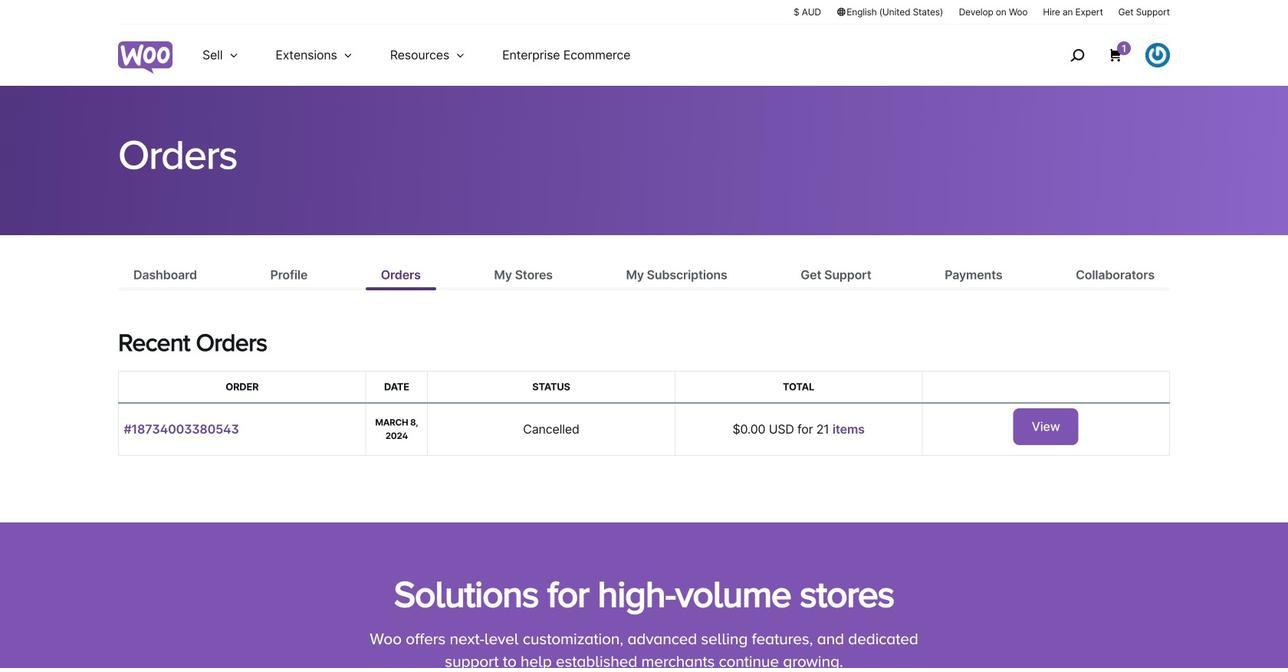 Task type: vqa. For each thing, say whether or not it's contained in the screenshot.
Search icon
yes



Task type: locate. For each thing, give the bounding box(es) containing it.
open account menu image
[[1146, 43, 1171, 68]]



Task type: describe. For each thing, give the bounding box(es) containing it.
service navigation menu element
[[1038, 30, 1171, 80]]

search image
[[1065, 43, 1090, 68]]



